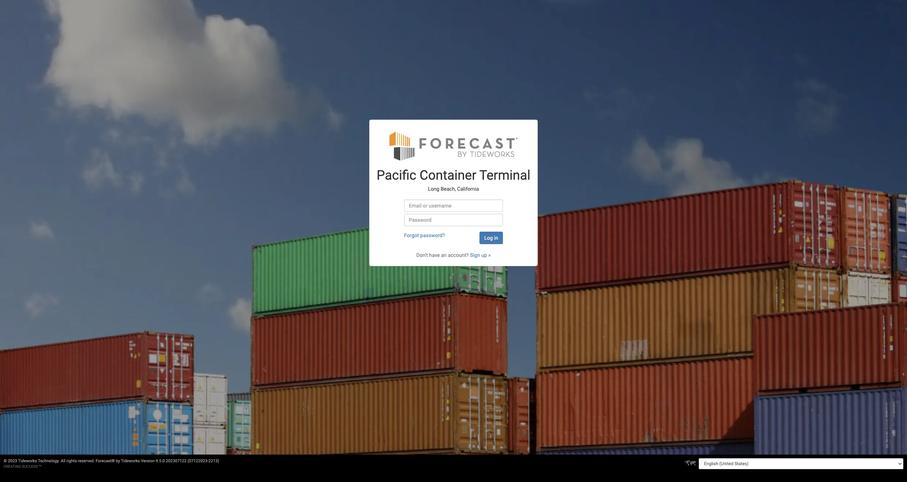 Task type: describe. For each thing, give the bounding box(es) containing it.
2213)
[[209, 459, 219, 464]]

sign
[[470, 252, 480, 258]]

℠
[[39, 465, 41, 469]]

technology.
[[38, 459, 60, 464]]

beach,
[[441, 186, 456, 192]]

Password password field
[[404, 214, 503, 226]]

log in button
[[480, 232, 503, 244]]

forgot
[[404, 232, 419, 238]]

creating
[[4, 465, 21, 469]]

©
[[4, 459, 7, 464]]

sign up » link
[[470, 252, 491, 258]]

have
[[429, 252, 440, 258]]

1 tideworks from the left
[[18, 459, 37, 464]]

pacific container terminal long beach, california
[[377, 168, 531, 192]]

in
[[494, 235, 498, 241]]

don't have an account? sign up »
[[416, 252, 491, 258]]

forecast®
[[96, 459, 115, 464]]

Email or username text field
[[404, 199, 503, 212]]

all
[[61, 459, 65, 464]]

rights
[[66, 459, 77, 464]]

container
[[420, 168, 476, 183]]

forgot password? link
[[404, 232, 445, 238]]

long
[[428, 186, 439, 192]]

forecast® by tideworks image
[[390, 131, 518, 161]]

2023
[[8, 459, 17, 464]]

log
[[484, 235, 493, 241]]



Task type: vqa. For each thing, say whether or not it's contained in the screenshot.
Forgot
yes



Task type: locate. For each thing, give the bounding box(es) containing it.
2 tideworks from the left
[[121, 459, 140, 464]]

© 2023 tideworks technology. all rights reserved. forecast® by tideworks version 9.5.0.202307122 (07122023-2213) creating success ℠
[[4, 459, 219, 469]]

pacific
[[377, 168, 416, 183]]

password?
[[420, 232, 445, 238]]

0 horizontal spatial tideworks
[[18, 459, 37, 464]]

account?
[[448, 252, 469, 258]]

an
[[441, 252, 447, 258]]

»
[[488, 252, 491, 258]]

terminal
[[479, 168, 531, 183]]

tideworks
[[18, 459, 37, 464], [121, 459, 140, 464]]

tideworks right by
[[121, 459, 140, 464]]

(07122023-
[[188, 459, 209, 464]]

up
[[481, 252, 487, 258]]

1 horizontal spatial tideworks
[[121, 459, 140, 464]]

forgot password? log in
[[404, 232, 498, 241]]

tideworks up success
[[18, 459, 37, 464]]

by
[[116, 459, 120, 464]]

don't
[[416, 252, 428, 258]]

9.5.0.202307122
[[156, 459, 187, 464]]

california
[[457, 186, 479, 192]]

version
[[141, 459, 155, 464]]

reserved.
[[78, 459, 95, 464]]

success
[[22, 465, 38, 469]]



